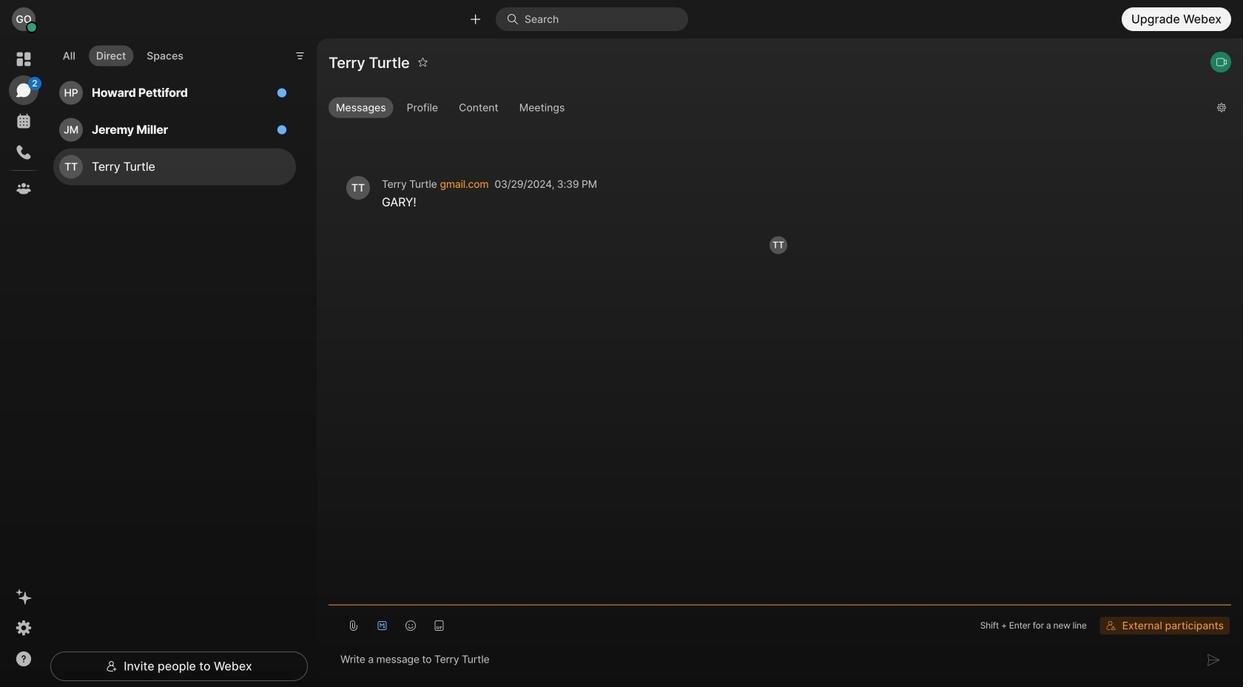 Task type: locate. For each thing, give the bounding box(es) containing it.
wrapper image
[[507, 13, 525, 25], [27, 22, 37, 33], [15, 81, 33, 99], [1107, 621, 1117, 631], [106, 661, 118, 673]]

calls image
[[15, 144, 33, 161]]

teams, has no new notifications image
[[15, 180, 33, 198]]

add to favorites image
[[418, 50, 428, 74]]

new messages image
[[277, 88, 287, 98], [277, 88, 287, 98], [277, 125, 287, 135], [277, 125, 287, 135]]

emoji image
[[405, 620, 417, 632]]

help image
[[15, 651, 33, 669]]

tab list
[[52, 37, 195, 71]]

message composer toolbar element
[[329, 606, 1232, 641]]

jeremy miller, new messages list item
[[53, 112, 296, 149]]

howard pettiford, new messages list item
[[53, 74, 296, 112]]

filter by image
[[294, 50, 306, 62]]

navigation
[[0, 39, 47, 688]]

what's new image
[[15, 589, 33, 606]]

group
[[329, 97, 1206, 121]]

markdown image
[[377, 620, 389, 632]]



Task type: describe. For each thing, give the bounding box(es) containing it.
gifs image
[[434, 620, 445, 632]]

call on webex image
[[1217, 56, 1228, 68]]

settings image
[[15, 620, 33, 638]]

connect people image
[[469, 12, 483, 26]]

file attachment image
[[348, 620, 360, 632]]

wrapper image inside message composer toolbar "element"
[[1107, 621, 1117, 631]]

dashboard image
[[15, 50, 33, 68]]

webex tab list
[[9, 44, 41, 204]]

meetings image
[[15, 113, 33, 130]]

view space settings image
[[1217, 96, 1228, 120]]

terry turtle list item
[[53, 149, 296, 186]]



Task type: vqa. For each thing, say whether or not it's contained in the screenshot.
Jeremy Miller, New messages list item
yes



